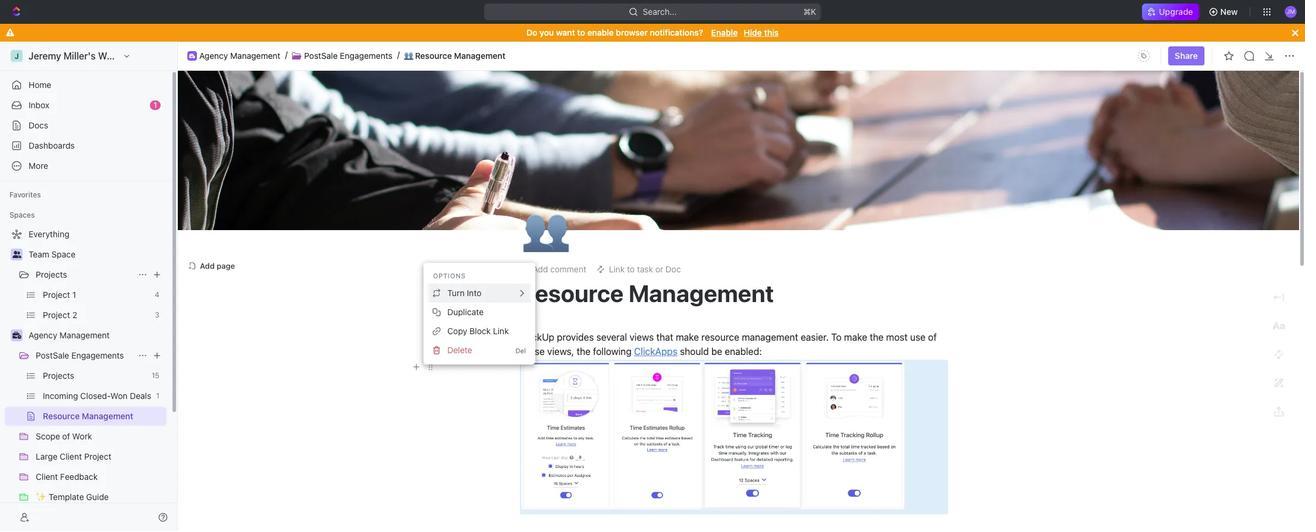 Task type: vqa. For each thing, say whether or not it's contained in the screenshot.
make
yes



Task type: describe. For each thing, give the bounding box(es) containing it.
agency management link for right business time 'icon'
[[199, 50, 280, 61]]

share
[[1175, 51, 1198, 61]]

copy
[[447, 326, 467, 336]]

should
[[680, 346, 709, 357]]

projects link
[[36, 265, 133, 284]]

comment
[[550, 264, 586, 274]]

0 vertical spatial engagements
[[340, 50, 392, 60]]

management inside sidebar navigation
[[60, 330, 110, 340]]

most
[[886, 332, 908, 343]]

👥
[[404, 51, 413, 60]]

business time image inside sidebar navigation
[[12, 332, 21, 339]]

spaces
[[10, 211, 35, 219]]

1 make from the left
[[676, 332, 699, 343]]

team space link
[[29, 245, 164, 264]]

add for add page
[[200, 261, 215, 270]]

use
[[910, 332, 926, 343]]

new button
[[1204, 2, 1245, 21]]

to
[[831, 332, 842, 343]]

that
[[656, 332, 673, 343]]

several
[[596, 332, 627, 343]]

search...
[[643, 7, 677, 17]]

1
[[154, 101, 157, 109]]

resource
[[701, 332, 739, 343]]

these
[[521, 346, 545, 357]]

inbox
[[29, 100, 49, 110]]

following
[[593, 346, 632, 357]]

1 horizontal spatial the
[[870, 332, 884, 343]]

1 vertical spatial the
[[577, 346, 591, 357]]

new
[[1220, 7, 1238, 17]]

easier.
[[801, 332, 829, 343]]

postsale inside sidebar navigation
[[36, 350, 69, 360]]

resource management
[[520, 279, 774, 307]]

1 horizontal spatial business time image
[[189, 53, 195, 58]]

docs
[[29, 120, 48, 130]]

team space
[[29, 249, 75, 259]]

duplicate button
[[428, 303, 531, 322]]

turn into button
[[428, 284, 531, 303]]

⌘k
[[803, 7, 816, 17]]

clickup provides several views that make resource management easier. to make the most use of these views, the following
[[521, 332, 939, 357]]

block
[[470, 326, 491, 336]]

team
[[29, 249, 49, 259]]

space
[[52, 249, 75, 259]]

of
[[928, 332, 937, 343]]

clickapps link
[[634, 346, 677, 357]]

clickapps
[[634, 346, 677, 357]]

upgrade
[[1159, 7, 1193, 17]]

clickapps should be enabled:
[[634, 346, 762, 357]]

views
[[630, 332, 654, 343]]

add for add comment
[[533, 264, 548, 274]]



Task type: locate. For each thing, give the bounding box(es) containing it.
👥 resource management
[[404, 50, 505, 60]]

agency for agency management link corresponding to business time 'icon' in sidebar navigation
[[29, 330, 57, 340]]

clickup
[[521, 332, 554, 343]]

enable
[[711, 27, 738, 37]]

business time image
[[189, 53, 195, 58], [12, 332, 21, 339]]

copy block link button
[[428, 322, 531, 341]]

1 horizontal spatial add
[[533, 264, 548, 274]]

agency inside sidebar navigation
[[29, 330, 57, 340]]

postsale
[[304, 50, 338, 60], [36, 350, 69, 360]]

1 vertical spatial agency
[[29, 330, 57, 340]]

engagements inside sidebar navigation
[[71, 350, 124, 360]]

0 vertical spatial postsale engagements
[[304, 50, 392, 60]]

make up should
[[676, 332, 699, 343]]

home
[[29, 80, 51, 90]]

agency for agency management link for right business time 'icon'
[[199, 50, 228, 60]]

0 horizontal spatial business time image
[[12, 332, 21, 339]]

into
[[467, 288, 481, 298]]

management
[[230, 50, 280, 60], [454, 50, 505, 60], [629, 279, 774, 307], [60, 330, 110, 340]]

0 horizontal spatial engagements
[[71, 350, 124, 360]]

agency management for agency management link corresponding to business time 'icon' in sidebar navigation
[[29, 330, 110, 340]]

agency management for agency management link for right business time 'icon'
[[199, 50, 280, 60]]

management
[[742, 332, 798, 343]]

agency
[[199, 50, 228, 60], [29, 330, 57, 340]]

1 horizontal spatial agency management
[[199, 50, 280, 60]]

agency management link for business time 'icon' in sidebar navigation
[[29, 326, 164, 345]]

0 vertical spatial business time image
[[189, 53, 195, 58]]

1 horizontal spatial agency
[[199, 50, 228, 60]]

browser
[[616, 27, 648, 37]]

1 horizontal spatial agency management link
[[199, 50, 280, 61]]

0 vertical spatial agency management
[[199, 50, 280, 60]]

favorites button
[[5, 188, 46, 202]]

1 horizontal spatial postsale engagements link
[[304, 50, 392, 61]]

turn
[[447, 288, 465, 298]]

copy block link
[[447, 326, 509, 336]]

postsale engagements
[[304, 50, 392, 60], [36, 350, 124, 360]]

agency management link
[[199, 50, 280, 61], [29, 326, 164, 345]]

resource right 👥
[[415, 50, 452, 60]]

tree
[[5, 225, 167, 531]]

1 vertical spatial agency management link
[[29, 326, 164, 345]]

0 horizontal spatial postsale engagements link
[[36, 346, 133, 365]]

dashboards
[[29, 140, 75, 150]]

1 vertical spatial postsale engagements
[[36, 350, 124, 360]]

user group image
[[12, 251, 21, 258]]

home link
[[5, 76, 167, 95]]

0 vertical spatial postsale engagements link
[[304, 50, 392, 61]]

1 vertical spatial resource
[[520, 279, 624, 307]]

sidebar navigation
[[0, 42, 178, 531]]

delete
[[447, 345, 472, 355]]

page
[[217, 261, 235, 270]]

be
[[711, 346, 722, 357]]

agency management inside "tree"
[[29, 330, 110, 340]]

do you want to enable browser notifications? enable hide this
[[526, 27, 779, 37]]

1 horizontal spatial postsale engagements
[[304, 50, 392, 60]]

resource down comment
[[520, 279, 624, 307]]

1 vertical spatial postsale
[[36, 350, 69, 360]]

0 horizontal spatial make
[[676, 332, 699, 343]]

0 horizontal spatial postsale engagements
[[36, 350, 124, 360]]

agency management
[[199, 50, 280, 60], [29, 330, 110, 340]]

0 horizontal spatial agency
[[29, 330, 57, 340]]

options
[[433, 272, 466, 280]]

add left page in the left of the page
[[200, 261, 215, 270]]

add comment
[[533, 264, 586, 274]]

notifications?
[[650, 27, 703, 37]]

favorites
[[10, 190, 41, 199]]

1 vertical spatial postsale engagements link
[[36, 346, 133, 365]]

turn into
[[447, 288, 481, 298]]

postsale engagements link
[[304, 50, 392, 61], [36, 346, 133, 365]]

docs link
[[5, 116, 167, 135]]

1 horizontal spatial resource
[[520, 279, 624, 307]]

the
[[870, 332, 884, 343], [577, 346, 591, 357]]

del
[[516, 346, 526, 354]]

0 vertical spatial the
[[870, 332, 884, 343]]

0 horizontal spatial agency management
[[29, 330, 110, 340]]

add
[[200, 261, 215, 270], [533, 264, 548, 274]]

enabled:
[[725, 346, 762, 357]]

dashboards link
[[5, 136, 167, 155]]

provides
[[557, 332, 594, 343]]

upgrade link
[[1142, 4, 1199, 20]]

1 vertical spatial business time image
[[12, 332, 21, 339]]

2 make from the left
[[844, 332, 867, 343]]

0 vertical spatial postsale
[[304, 50, 338, 60]]

1 vertical spatial engagements
[[71, 350, 124, 360]]

1 vertical spatial agency management
[[29, 330, 110, 340]]

0 horizontal spatial resource
[[415, 50, 452, 60]]

projects
[[36, 269, 67, 280]]

add page
[[200, 261, 235, 270]]

duplicate
[[447, 307, 484, 317]]

you
[[540, 27, 554, 37]]

0 horizontal spatial agency management link
[[29, 326, 164, 345]]

1 horizontal spatial engagements
[[340, 50, 392, 60]]

make
[[676, 332, 699, 343], [844, 332, 867, 343]]

resource
[[415, 50, 452, 60], [520, 279, 624, 307]]

0 horizontal spatial postsale
[[36, 350, 69, 360]]

want
[[556, 27, 575, 37]]

hide
[[744, 27, 762, 37]]

0 horizontal spatial add
[[200, 261, 215, 270]]

engagements
[[340, 50, 392, 60], [71, 350, 124, 360]]

postsale engagements inside sidebar navigation
[[36, 350, 124, 360]]

link
[[493, 326, 509, 336]]

to
[[577, 27, 585, 37]]

0 vertical spatial resource
[[415, 50, 452, 60]]

this
[[764, 27, 779, 37]]

1 horizontal spatial postsale
[[304, 50, 338, 60]]

0 vertical spatial agency
[[199, 50, 228, 60]]

0 vertical spatial agency management link
[[199, 50, 280, 61]]

the down provides
[[577, 346, 591, 357]]

0 horizontal spatial the
[[577, 346, 591, 357]]

tree containing team space
[[5, 225, 167, 531]]

1 horizontal spatial make
[[844, 332, 867, 343]]

the left the most
[[870, 332, 884, 343]]

enable
[[587, 27, 614, 37]]

do
[[526, 27, 537, 37]]

views,
[[547, 346, 574, 357]]

add left comment
[[533, 264, 548, 274]]

tree inside sidebar navigation
[[5, 225, 167, 531]]

make right to
[[844, 332, 867, 343]]



